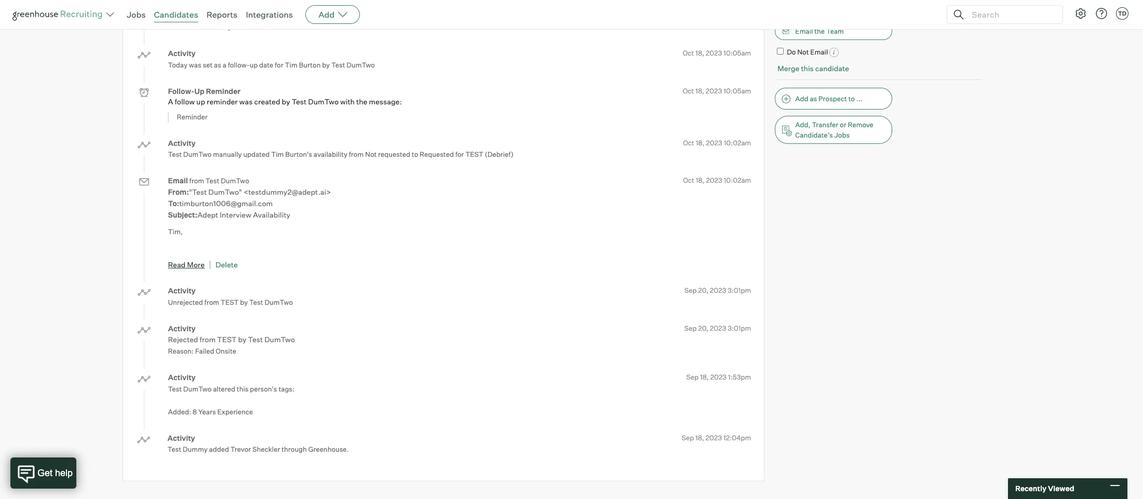 Task type: locate. For each thing, give the bounding box(es) containing it.
dumtwo inside rejected from test by test dumtwo reason: failed onsite
[[265, 335, 295, 344]]

1 vertical spatial reminder
[[177, 113, 208, 121]]

2 oct 18, 2023 10:05am from the top
[[683, 87, 752, 95]]

dumtwo inside 'email from test dumtwo'
[[221, 177, 249, 185]]

as left prospect
[[810, 94, 818, 103]]

with
[[340, 97, 355, 106], [438, 250, 451, 259]]

greenhouse recruiting image
[[12, 8, 106, 21]]

0 vertical spatial to
[[849, 94, 855, 103]]

0 vertical spatial person's
[[250, 0, 277, 8]]

0 horizontal spatial was
[[189, 61, 201, 69]]

experience up trevor
[[217, 408, 253, 416]]

updated
[[243, 150, 270, 159]]

add,
[[796, 120, 811, 129]]

1 vertical spatial person's
[[250, 385, 277, 393]]

adept
[[198, 210, 218, 219]]

(debrief)
[[485, 150, 514, 159]]

excited
[[361, 250, 384, 259]]

to
[[849, 94, 855, 103], [412, 150, 418, 159], [385, 250, 392, 259]]

added: for added: 8 years experience
[[168, 408, 191, 416]]

1 added: from the top
[[168, 23, 191, 31]]

2 3:01pm from the top
[[728, 324, 752, 332]]

0 vertical spatial this
[[237, 0, 249, 8]]

2 horizontal spatial to
[[849, 94, 855, 103]]

0 vertical spatial up
[[250, 61, 258, 69]]

0 vertical spatial not
[[798, 48, 809, 56]]

sep 18, 2023 12:04pm
[[682, 434, 752, 442]]

2023
[[706, 49, 722, 57], [706, 87, 722, 95], [706, 139, 723, 147], [706, 176, 723, 185], [710, 286, 727, 295], [710, 324, 727, 332], [711, 373, 727, 381], [706, 434, 722, 442]]

0 vertical spatial add
[[319, 9, 335, 20]]

1 horizontal spatial add
[[796, 94, 809, 103]]

1 vertical spatial experience
[[217, 408, 253, 416]]

jobs inside add, transfer or remove candidate's jobs
[[835, 131, 850, 139]]

merge this candidate
[[778, 64, 850, 73]]

8
[[193, 408, 197, 416]]

tim left burton
[[285, 61, 298, 69]]

1 horizontal spatial for
[[275, 61, 284, 69]]

test dumtwo manually updated tim burton's availability from not requested to requested for test (debrief)
[[168, 150, 514, 159]]

1 vertical spatial added:
[[168, 408, 191, 416]]

test dumtwo altered this person's tags: for added: 10 years experience
[[168, 0, 295, 8]]

tags: for added: 8 years experience
[[279, 385, 295, 393]]

1 vertical spatial altered
[[213, 385, 235, 393]]

test inside rejected from test by test dumtwo reason: failed onsite
[[217, 335, 237, 344]]

1 vertical spatial add
[[796, 94, 809, 103]]

test right created
[[292, 97, 307, 106]]

was left set on the left of the page
[[189, 61, 201, 69]]

do not email
[[787, 48, 829, 56]]

activity for unrejected from test by test dumtwo
[[168, 286, 196, 295]]

added: left 8
[[168, 408, 191, 416]]

added: down candidates on the left
[[168, 23, 191, 31]]

activity for test dummy added trevor sheckler through greenhouse.
[[168, 434, 195, 443]]

18, for test dummy added trevor sheckler through greenhouse.
[[696, 434, 705, 442]]

0 horizontal spatial to
[[385, 250, 392, 259]]

test up 'dumtwo"'
[[206, 177, 219, 185]]

from right unrejected
[[205, 298, 219, 306]]

person's for added: 10 years experience
[[250, 0, 277, 8]]

0 horizontal spatial add
[[319, 9, 335, 20]]

td button
[[1117, 7, 1129, 20]]

18, for today was set as a follow-up date for tim burton by test dumtwo
[[696, 49, 705, 57]]

test down 'delete'
[[221, 298, 239, 306]]

1 oct 18, 2023 10:05am from the top
[[683, 49, 752, 57]]

0 vertical spatial altered
[[213, 0, 235, 8]]

1 vertical spatial as
[[810, 94, 818, 103]]

for up the more
[[193, 250, 202, 259]]

1 vertical spatial up
[[196, 97, 205, 106]]

0 horizontal spatial up
[[196, 97, 205, 106]]

1 vertical spatial for
[[456, 150, 464, 159]]

add, transfer or remove candidate's jobs button
[[775, 116, 893, 144]]

was left created
[[239, 97, 253, 106]]

sep for rejected from test by test dumtwo
[[685, 324, 697, 332]]

more
[[187, 260, 205, 269]]

0 vertical spatial as
[[214, 61, 221, 69]]

up down up
[[196, 97, 205, 106]]

unrejected
[[168, 298, 203, 306]]

test up candidates link
[[168, 0, 182, 8]]

jobs
[[127, 9, 146, 20], [835, 131, 850, 139]]

2 horizontal spatial for
[[456, 150, 464, 159]]

0 vertical spatial email
[[796, 27, 813, 35]]

we're
[[341, 250, 359, 259]]

2 person's from the top
[[250, 385, 277, 393]]

altered for 10
[[213, 0, 235, 8]]

0 vertical spatial oct 18, 2023 10:02am
[[683, 139, 752, 147]]

activity up unrejected
[[168, 286, 196, 295]]

rejected
[[168, 335, 198, 344]]

test dumtwo altered this person's tags: for added: 8 years experience
[[168, 385, 295, 393]]

1 sep 20, 2023 3:01pm from the top
[[685, 286, 752, 295]]

the left message:
[[356, 97, 368, 106]]

manually
[[213, 150, 242, 159]]

test down unrejected from test by test dumtwo
[[248, 335, 263, 344]]

0 vertical spatial test dumtwo altered this person's tags:
[[168, 0, 295, 8]]

timburton1006@gmail.com
[[179, 199, 273, 208]]

1 vertical spatial email
[[811, 48, 829, 56]]

sheckler
[[253, 445, 280, 454]]

0 vertical spatial jobs
[[127, 9, 146, 20]]

with right forward
[[438, 250, 451, 259]]

from inside rejected from test by test dumtwo reason: failed onsite
[[200, 335, 216, 344]]

1 horizontal spatial to
[[412, 150, 418, 159]]

years right 8
[[198, 408, 216, 416]]

the inside button
[[815, 27, 825, 35]]

to left ...
[[849, 94, 855, 103]]

position
[[283, 250, 309, 259]]

1 20, from the top
[[699, 286, 709, 295]]

test dumtwo altered this person's tags: up reports
[[168, 0, 295, 8]]

0 vertical spatial was
[[189, 61, 201, 69]]

up
[[250, 61, 258, 69], [196, 97, 205, 106]]

0 horizontal spatial jobs
[[127, 9, 146, 20]]

1 vertical spatial not
[[365, 150, 377, 159]]

reminder up reminder
[[206, 87, 241, 95]]

the left interview
[[453, 250, 463, 259]]

1 3:01pm from the top
[[728, 286, 752, 295]]

1 vertical spatial to
[[412, 150, 418, 159]]

team
[[827, 27, 844, 35]]

1 vertical spatial years
[[198, 408, 216, 416]]

subject:
[[168, 210, 198, 219]]

this down do not email
[[801, 64, 814, 73]]

this up added: 8 years experience
[[237, 385, 249, 393]]

activity up rejected
[[168, 324, 196, 333]]

1 vertical spatial jobs
[[835, 131, 850, 139]]

added: for added: 10 years experience
[[168, 23, 191, 31]]

tags:
[[279, 0, 295, 8], [279, 385, 295, 393]]

merge this candidate link
[[778, 64, 850, 73]]

oct
[[683, 49, 694, 57], [683, 87, 694, 95], [683, 139, 695, 147], [683, 176, 695, 185]]

2 10:05am from the top
[[724, 87, 752, 95]]

1 horizontal spatial was
[[239, 97, 253, 106]]

test dumtwo altered this person's tags: up added: 8 years experience
[[168, 385, 295, 393]]

1 tags: from the top
[[279, 0, 295, 8]]

0 horizontal spatial for
[[193, 250, 202, 259]]

email up do not email
[[796, 27, 813, 35]]

activity down follow
[[168, 139, 196, 147]]

td
[[1119, 10, 1127, 17]]

not right do
[[798, 48, 809, 56]]

2 tags: from the top
[[279, 385, 295, 393]]

today
[[168, 61, 188, 69]]

1 horizontal spatial not
[[798, 48, 809, 56]]

2023 for test dumtwo manually updated tim burton's availability from not requested to requested for test (debrief)
[[706, 139, 723, 147]]

today was set as a follow-up date for tim burton by test dumtwo
[[168, 61, 375, 69]]

0 vertical spatial added:
[[168, 23, 191, 31]]

test dumtwo altered this person's tags:
[[168, 0, 295, 8], [168, 385, 295, 393]]

1 vertical spatial sep 20, 2023 3:01pm
[[685, 324, 752, 332]]

jobs down or
[[835, 131, 850, 139]]

experience for added: 8 years experience
[[217, 408, 253, 416]]

0 vertical spatial with
[[340, 97, 355, 106]]

for right requested
[[456, 150, 464, 159]]

add inside 'add as prospect to ...' 'button'
[[796, 94, 809, 103]]

2 vertical spatial to
[[385, 250, 392, 259]]

1 altered from the top
[[213, 0, 235, 8]]

viewed
[[1049, 484, 1075, 493]]

oct 18, 2023 10:05am for today was set as a follow-up date for tim burton by test dumtwo
[[683, 49, 752, 57]]

2 sep 20, 2023 3:01pm from the top
[[685, 324, 752, 332]]

activity
[[168, 49, 196, 58], [168, 139, 196, 147], [168, 286, 196, 295], [168, 324, 196, 333], [168, 373, 196, 382], [168, 434, 195, 443]]

0 vertical spatial experience
[[220, 23, 256, 31]]

your
[[203, 250, 217, 259]]

altered up reports
[[213, 0, 235, 8]]

0 vertical spatial tags:
[[279, 0, 295, 8]]

up
[[194, 87, 205, 95]]

0 vertical spatial oct 18, 2023 10:05am
[[683, 49, 752, 57]]

altered up added: 8 years experience
[[213, 385, 235, 393]]

experience
[[220, 23, 256, 31], [217, 408, 253, 416]]

to left move
[[385, 250, 392, 259]]

by down unrejected from test by test dumtwo
[[238, 335, 247, 344]]

jobs left candidates on the left
[[127, 9, 146, 20]]

as
[[214, 61, 221, 69], [810, 94, 818, 103]]

from inside 'email from test dumtwo'
[[189, 177, 204, 185]]

not left requested at left top
[[365, 150, 377, 159]]

candidates
[[154, 9, 198, 20]]

1 vertical spatial 20,
[[699, 324, 709, 332]]

0 horizontal spatial as
[[214, 61, 221, 69]]

1 vertical spatial 10:05am
[[724, 87, 752, 95]]

test up the onsite
[[217, 335, 237, 344]]

1 vertical spatial with
[[438, 250, 451, 259]]

email up 'from:'
[[168, 176, 188, 185]]

2023 for today was set as a follow-up date for tim burton by test dumtwo
[[706, 49, 722, 57]]

from up failed
[[200, 335, 216, 344]]

availability
[[253, 210, 291, 219]]

follow
[[175, 97, 195, 106]]

email for email the team
[[796, 27, 813, 35]]

added:
[[168, 23, 191, 31], [168, 408, 191, 416]]

experience down reports
[[220, 23, 256, 31]]

as left a
[[214, 61, 221, 69]]

0 vertical spatial 10:05am
[[724, 49, 752, 57]]

20, for rejected from test by test dumtwo
[[699, 324, 709, 332]]

0 vertical spatial for
[[275, 61, 284, 69]]

2 altered from the top
[[213, 385, 235, 393]]

1 vertical spatial test dumtwo altered this person's tags:
[[168, 385, 295, 393]]

email
[[796, 27, 813, 35], [811, 48, 829, 56], [168, 176, 188, 185]]

add as prospect to ...
[[796, 94, 863, 103]]

email up merge this candidate link
[[811, 48, 829, 56]]

Search text field
[[970, 7, 1054, 22]]

from right availability
[[349, 150, 364, 159]]

a
[[223, 61, 227, 69]]

tim,
[[168, 227, 183, 236]]

interview
[[464, 250, 493, 259]]

process.
[[495, 250, 522, 259]]

2 oct 18, 2023 10:02am from the top
[[683, 176, 752, 185]]

integrations link
[[246, 9, 293, 20]]

from for email
[[189, 177, 204, 185]]

1 vertical spatial was
[[239, 97, 253, 106]]

1 person's from the top
[[250, 0, 277, 8]]

td button
[[1115, 5, 1131, 22]]

test inside 'email from test dumtwo'
[[206, 177, 219, 185]]

add
[[319, 9, 335, 20], [796, 94, 809, 103]]

this for added: 8 years experience
[[237, 385, 249, 393]]

activity down reason:
[[168, 373, 196, 382]]

the left team
[[815, 27, 825, 35]]

onsite
[[216, 347, 236, 355]]

1 horizontal spatial jobs
[[835, 131, 850, 139]]

1 vertical spatial tags:
[[279, 385, 295, 393]]

by inside rejected from test by test dumtwo reason: failed onsite
[[238, 335, 247, 344]]

email inside button
[[796, 27, 813, 35]]

2023 for test dummy added trevor sheckler through greenhouse.
[[706, 434, 722, 442]]

test inside rejected from test by test dumtwo reason: failed onsite
[[248, 335, 263, 344]]

dumtwo"
[[209, 187, 242, 196]]

for right date
[[275, 61, 284, 69]]

add inside add popup button
[[319, 9, 335, 20]]

reminder down follow
[[177, 113, 208, 121]]

by
[[322, 61, 330, 69], [282, 97, 290, 106], [240, 298, 248, 306], [238, 335, 247, 344]]

0 vertical spatial 20,
[[699, 286, 709, 295]]

the
[[815, 27, 825, 35], [356, 97, 368, 106], [252, 250, 262, 259], [453, 250, 463, 259]]

0 vertical spatial 3:01pm
[[728, 286, 752, 295]]

sep
[[685, 286, 697, 295], [685, 324, 697, 332], [687, 373, 699, 381], [682, 434, 694, 442]]

years right 10
[[201, 23, 219, 31]]

activity up today
[[168, 49, 196, 58]]

activity up "dummy"
[[168, 434, 195, 443]]

0 vertical spatial 10:02am
[[724, 139, 752, 147]]

2 added: from the top
[[168, 408, 191, 416]]

2 10:02am from the top
[[724, 176, 752, 185]]

1 10:05am from the top
[[724, 49, 752, 57]]

2 20, from the top
[[699, 324, 709, 332]]

tim right updated
[[271, 150, 284, 159]]

altered
[[213, 0, 235, 8], [213, 385, 235, 393]]

from up "test
[[189, 177, 204, 185]]

0 vertical spatial sep 20, 2023 3:01pm
[[685, 286, 752, 295]]

read more
[[168, 260, 205, 269]]

add, transfer or remove candidate's jobs
[[796, 120, 874, 139]]

date
[[259, 61, 273, 69]]

1 horizontal spatial tim
[[285, 61, 298, 69]]

with left message:
[[340, 97, 355, 106]]

2 vertical spatial email
[[168, 176, 188, 185]]

test up 'from:'
[[168, 150, 182, 159]]

forward
[[412, 250, 436, 259]]

0 vertical spatial years
[[201, 23, 219, 31]]

2 test dumtwo altered this person's tags: from the top
[[168, 385, 295, 393]]

1 vertical spatial 3:01pm
[[728, 324, 752, 332]]

to inside 'button'
[[849, 94, 855, 103]]

this up the reports link
[[237, 0, 249, 8]]

from
[[349, 150, 364, 159], [189, 177, 204, 185], [205, 298, 219, 306], [200, 335, 216, 344]]

0 horizontal spatial tim
[[271, 150, 284, 159]]

2 vertical spatial this
[[237, 385, 249, 393]]

sep 20, 2023 3:01pm
[[685, 286, 752, 295], [685, 324, 752, 332]]

1 horizontal spatial up
[[250, 61, 258, 69]]

1 test dumtwo altered this person's tags: from the top
[[168, 0, 295, 8]]

to right requested at left top
[[412, 150, 418, 159]]

18,
[[696, 49, 705, 57], [696, 87, 705, 95], [696, 139, 705, 147], [696, 176, 705, 185], [701, 373, 709, 381], [696, 434, 705, 442]]

email for email from test dumtwo
[[168, 176, 188, 185]]

up left date
[[250, 61, 258, 69]]

test right burton
[[332, 61, 345, 69]]

for
[[275, 61, 284, 69], [456, 150, 464, 159], [193, 250, 202, 259]]

1 vertical spatial oct 18, 2023 10:05am
[[683, 87, 752, 95]]

greenhouse.
[[308, 445, 349, 454]]

1 horizontal spatial as
[[810, 94, 818, 103]]

the right in
[[252, 250, 262, 259]]

18, for test dumtwo manually updated tim burton's availability from not requested to requested for test (debrief)
[[696, 139, 705, 147]]

was
[[189, 61, 201, 69], [239, 97, 253, 106]]

follow-up reminder
[[168, 87, 241, 95]]

rejected from test by test dumtwo reason: failed onsite
[[168, 335, 295, 355]]

this
[[237, 0, 249, 8], [801, 64, 814, 73], [237, 385, 249, 393]]

1 vertical spatial 10:02am
[[724, 176, 752, 185]]

1 vertical spatial oct 18, 2023 10:02am
[[683, 176, 752, 185]]



Task type: vqa. For each thing, say whether or not it's contained in the screenshot.


Task type: describe. For each thing, give the bounding box(es) containing it.
1 vertical spatial this
[[801, 64, 814, 73]]

at
[[310, 250, 317, 259]]

by right created
[[282, 97, 290, 106]]

2023 for a follow up reminder was created by test dumtwo with the message:
[[706, 87, 722, 95]]

by right burton
[[322, 61, 330, 69]]

add for add
[[319, 9, 335, 20]]

requested
[[378, 150, 411, 159]]

1:53pm
[[729, 373, 752, 381]]

sep for unrejected from test by test dumtwo
[[685, 286, 697, 295]]

<testdummy2@adept.ai>
[[244, 187, 331, 196]]

reports
[[207, 9, 238, 20]]

unrejected from test by test dumtwo
[[168, 298, 293, 306]]

test left "dummy"
[[168, 445, 181, 454]]

12:04pm
[[724, 434, 752, 442]]

or
[[840, 120, 847, 129]]

interview
[[220, 210, 251, 219]]

a follow up reminder was created by test dumtwo with the message:
[[168, 97, 402, 106]]

activity for today was set as a follow-up date for tim burton by test dumtwo
[[168, 49, 196, 58]]

test down reason:
[[168, 385, 182, 393]]

add for add as prospect to ...
[[796, 94, 809, 103]]

added
[[209, 445, 229, 454]]

10
[[193, 23, 200, 31]]

from for rejected
[[200, 335, 216, 344]]

through
[[282, 445, 307, 454]]

jobs link
[[127, 9, 146, 20]]

from: "test dumtwo" <testdummy2@adept.ai> to: timburton1006@gmail.com subject: adept interview availability
[[168, 187, 331, 219]]

trevor
[[231, 445, 251, 454]]

candidates link
[[154, 9, 198, 20]]

requested
[[420, 150, 454, 159]]

add button
[[306, 5, 360, 24]]

person's for added: 8 years experience
[[250, 385, 277, 393]]

18, for a follow up reminder was created by test dumtwo with the message:
[[696, 87, 705, 95]]

email the team
[[796, 27, 844, 35]]

test down in
[[249, 298, 263, 306]]

oct for a follow up reminder was created by test dumtwo with the message:
[[683, 87, 694, 95]]

sep 20, 2023 3:01pm for unrejected from test by test dumtwo
[[685, 286, 752, 295]]

2 vertical spatial for
[[193, 250, 202, 259]]

3:01pm for unrejected from test by test dumtwo
[[728, 286, 752, 295]]

remove
[[848, 120, 874, 129]]

configure image
[[1075, 7, 1088, 20]]

10:05am for a follow up reminder was created by test dumtwo with the message:
[[724, 87, 752, 95]]

altered for 8
[[213, 385, 235, 393]]

by up rejected from test by test dumtwo reason: failed onsite
[[240, 298, 248, 306]]

10:05am for today was set as a follow-up date for tim burton by test dumtwo
[[724, 49, 752, 57]]

1 10:02am from the top
[[724, 139, 752, 147]]

oct 18, 2023 10:05am for a follow up reminder was created by test dumtwo with the message:
[[683, 87, 752, 95]]

years for 8
[[198, 408, 216, 416]]

0 vertical spatial tim
[[285, 61, 298, 69]]

prospect
[[819, 94, 847, 103]]

adept.
[[318, 250, 340, 259]]

sep for test dummy added trevor sheckler through greenhouse.
[[682, 434, 694, 442]]

this for added: 10 years experience
[[237, 0, 249, 8]]

read
[[168, 260, 186, 269]]

a
[[168, 97, 173, 106]]

years for 10
[[201, 23, 219, 31]]

Do Not Email checkbox
[[778, 48, 784, 54]]

interest
[[219, 250, 243, 259]]

tags: for added: 10 years experience
[[279, 0, 295, 8]]

move
[[393, 250, 410, 259]]

activity for rejected from test by test dumtwo
[[168, 324, 196, 333]]

burton's
[[285, 150, 312, 159]]

test left (debrief)
[[466, 150, 484, 159]]

burton
[[299, 61, 321, 69]]

sep 18, 2023 1:53pm
[[687, 373, 752, 381]]

0 horizontal spatial with
[[340, 97, 355, 106]]

to:
[[168, 199, 179, 208]]

2023 for unrejected from test by test dumtwo
[[710, 286, 727, 295]]

from:
[[168, 187, 189, 196]]

read more link
[[168, 260, 205, 269]]

failed
[[195, 347, 214, 355]]

added: 10 years experience
[[168, 23, 256, 31]]

1 oct 18, 2023 10:02am from the top
[[683, 139, 752, 147]]

in
[[245, 250, 251, 259]]

from for unrejected
[[205, 298, 219, 306]]

candidate
[[816, 64, 850, 73]]

do
[[787, 48, 796, 56]]

message:
[[369, 97, 402, 106]]

email from test dumtwo
[[168, 176, 249, 185]]

test left the "position"
[[264, 250, 282, 259]]

follow-
[[228, 61, 250, 69]]

3:01pm for rejected from test by test dumtwo
[[728, 324, 752, 332]]

recently viewed
[[1016, 484, 1075, 493]]

dummy
[[183, 445, 208, 454]]

oct for today was set as a follow-up date for tim burton by test dumtwo
[[683, 49, 694, 57]]

transfer
[[812, 120, 839, 129]]

email the team button
[[775, 22, 893, 40]]

merge
[[778, 64, 800, 73]]

add as prospect to ... button
[[775, 88, 893, 110]]

test dummy added trevor sheckler through greenhouse.
[[168, 445, 349, 454]]

2023 for rejected from test by test dumtwo
[[710, 324, 727, 332]]

0 horizontal spatial not
[[365, 150, 377, 159]]

integrations
[[246, 9, 293, 20]]

0 vertical spatial reminder
[[206, 87, 241, 95]]

reminder
[[207, 97, 238, 106]]

experience for added: 10 years experience
[[220, 23, 256, 31]]

delete link
[[216, 260, 238, 269]]

as inside 'button'
[[810, 94, 818, 103]]

created
[[254, 97, 280, 106]]

20, for unrejected from test by test dumtwo
[[699, 286, 709, 295]]

availability
[[314, 150, 348, 159]]

"test
[[189, 187, 207, 196]]

1 vertical spatial tim
[[271, 150, 284, 159]]

oct for test dumtwo manually updated tim burton's availability from not requested to requested for test (debrief)
[[683, 139, 695, 147]]

delete
[[216, 260, 238, 269]]

thanks for your interest in the test position at adept. we're excited to move forward with the interview process.
[[168, 250, 522, 259]]

...
[[857, 94, 863, 103]]

thanks
[[168, 250, 192, 259]]

sep 20, 2023 3:01pm for rejected from test by test dumtwo
[[685, 324, 752, 332]]

follow-
[[168, 87, 194, 95]]

activity for test dumtwo manually updated tim burton's availability from not requested to requested for test (debrief)
[[168, 139, 196, 147]]

candidate's
[[796, 131, 833, 139]]

added: 8 years experience
[[168, 408, 253, 416]]

recently
[[1016, 484, 1047, 493]]

1 horizontal spatial with
[[438, 250, 451, 259]]



